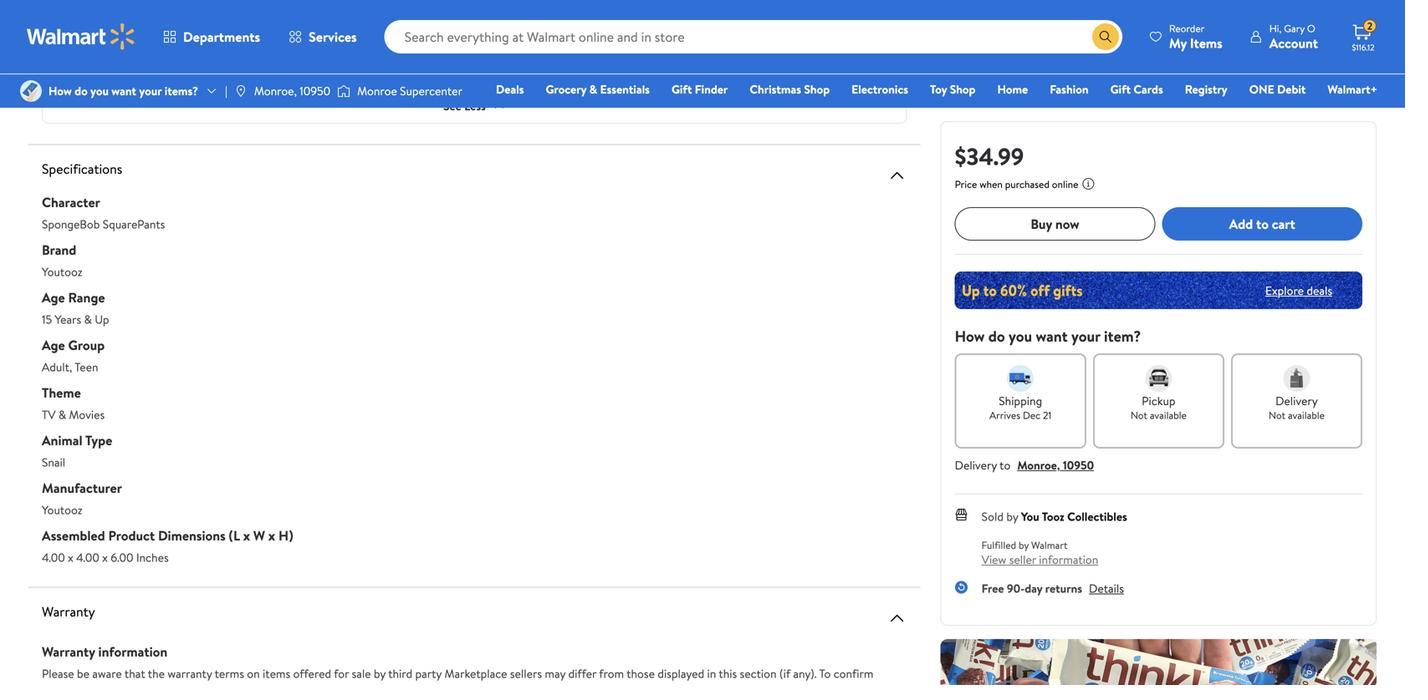 Task type: vqa. For each thing, say whether or not it's contained in the screenshot.
leftmost SHOP
yes



Task type: locate. For each thing, give the bounding box(es) containing it.
0 horizontal spatial offered
[[177, 684, 215, 686]]

0 horizontal spatial delivery
[[955, 457, 997, 474]]

0 vertical spatial warranty
[[42, 603, 95, 621]]

0 horizontal spatial 4.00
[[42, 550, 65, 566]]

1 vertical spatial for
[[218, 684, 233, 686]]

delivery for not
[[1276, 393, 1318, 409]]

want left item? at the right
[[1036, 326, 1068, 347]]

the
[[148, 666, 165, 682], [489, 684, 506, 686], [642, 684, 659, 686]]

specifications
[[42, 160, 122, 178]]

0 vertical spatial information
[[1039, 552, 1098, 568]]

gift left cards
[[1110, 81, 1131, 97]]

your for item?
[[1071, 326, 1100, 347]]

information up that
[[98, 643, 167, 662]]

0 horizontal spatial to
[[1000, 457, 1011, 474]]

10950
[[300, 83, 330, 99], [1063, 457, 1094, 474]]

marketplace up 'use'
[[444, 666, 507, 682]]

2 warranty from the top
[[42, 643, 95, 662]]

departments button
[[149, 17, 274, 57]]

monroe, down warmies on the top of page
[[254, 83, 297, 99]]

to
[[819, 666, 831, 682]]

shop down alliance entertainment
[[950, 81, 976, 97]]

2 youtooz from the top
[[42, 502, 82, 519]]

for right items
[[334, 666, 349, 682]]

information
[[1039, 552, 1098, 568], [98, 643, 167, 662], [820, 684, 880, 686]]

item?
[[1104, 326, 1141, 347]]

age up "15"
[[42, 289, 65, 307]]

monroe, down "dec"
[[1017, 457, 1060, 474]]

1 horizontal spatial 4.00
[[76, 550, 99, 566]]

1 warranty from the top
[[42, 603, 95, 621]]

to left "cart"
[[1256, 215, 1269, 233]]

tooz
[[1042, 509, 1065, 525]]

the down those
[[642, 684, 659, 686]]

0 horizontal spatial warranty
[[42, 684, 86, 686]]

warranty image
[[887, 609, 907, 629]]

you up intent image for shipping
[[1009, 326, 1032, 347]]

0 horizontal spatial information
[[98, 643, 167, 662]]

available for pickup
[[1150, 409, 1187, 423]]

offered right the item
[[177, 684, 215, 686]]

2 horizontal spatial information
[[1039, 552, 1098, 568]]

explore deals
[[1265, 282, 1332, 299]]

pickup not available
[[1131, 393, 1187, 423]]

up to sixty percent off deals. shop now. image
[[955, 272, 1362, 309]]

0 horizontal spatial &
[[58, 407, 66, 423]]

add
[[1229, 215, 1253, 233]]

not down intent image for delivery
[[1269, 409, 1286, 423]]

1 horizontal spatial  image
[[337, 83, 351, 100]]

1 horizontal spatial on
[[247, 666, 260, 682]]

1 available from the left
[[1150, 409, 1187, 423]]

available down intent image for pickup
[[1150, 409, 1187, 423]]

2 gift from the left
[[1110, 81, 1131, 97]]

0 horizontal spatial how
[[49, 83, 72, 99]]

0 horizontal spatial for
[[218, 684, 233, 686]]

0 horizontal spatial  image
[[20, 80, 42, 102]]

neca
[[752, 64, 774, 79]]

0 horizontal spatial you
[[90, 83, 109, 99]]

how for how do you want your items?
[[49, 83, 72, 99]]

may
[[545, 666, 566, 682]]

available down intent image for delivery
[[1288, 409, 1325, 423]]

on left items
[[247, 666, 260, 682]]

row
[[43, 0, 1405, 18], [43, 18, 1405, 54], [43, 54, 1405, 89]]

1 vertical spatial monroe,
[[1017, 457, 1060, 474]]

seller's
[[784, 684, 818, 686]]

view seller information
[[982, 552, 1098, 568]]

finder
[[695, 81, 728, 97]]

2 vertical spatial &
[[58, 407, 66, 423]]

monroe
[[357, 83, 397, 99]]

terms down the aware
[[89, 684, 118, 686]]

3 row from the top
[[43, 54, 1405, 89]]

1 vertical spatial you
[[1009, 326, 1032, 347]]

1 vertical spatial to
[[1000, 457, 1011, 474]]

not for delivery
[[1269, 409, 1286, 423]]

terms left items
[[215, 666, 244, 682]]

1 vertical spatial want
[[1036, 326, 1068, 347]]

1 row from the top
[[43, 0, 1405, 18]]

not inside pickup not available
[[1131, 409, 1148, 423]]

2 4.00 from the left
[[76, 550, 99, 566]]

seller'
[[555, 684, 584, 686]]

delivery down intent image for delivery
[[1276, 393, 1318, 409]]

you for how do you want your items?
[[90, 83, 109, 99]]

warranty inside warranty information please be aware that the warranty terms on items offered for sale by third party marketplace sellers may differ from those displayed in this section (if any). to confirm warranty terms on an item offered for sale by a third party marketplace seller, please use the 'contact seller' feature on the third party marketplace seller's information pag
[[42, 643, 95, 662]]

add to cart button
[[1162, 207, 1362, 241]]

warranty up the item
[[168, 666, 212, 682]]

party up seller,
[[415, 666, 442, 682]]

up
[[95, 312, 109, 328]]

how for how do you want your item?
[[955, 326, 985, 347]]

0 vertical spatial your
[[139, 83, 162, 99]]

terms
[[215, 666, 244, 682], [89, 684, 118, 686]]

1 horizontal spatial delivery
[[1276, 393, 1318, 409]]

0 vertical spatial &
[[589, 81, 597, 97]]

1 not from the left
[[1131, 409, 1148, 423]]

10950 down warmies on the top of page
[[300, 83, 330, 99]]

delivery inside the delivery not available
[[1276, 393, 1318, 409]]

gift for gift cards
[[1110, 81, 1131, 97]]

in
[[707, 666, 716, 682]]

1 horizontal spatial to
[[1256, 215, 1269, 233]]

shop
[[804, 81, 830, 97], [950, 81, 976, 97]]

view seller information link
[[982, 552, 1098, 568]]

0 horizontal spatial shop
[[804, 81, 830, 97]]

0 horizontal spatial 10950
[[300, 83, 330, 99]]

gift inside gift finder link
[[672, 81, 692, 97]]

cart
[[1272, 215, 1295, 233]]

gift inside gift cards link
[[1110, 81, 1131, 97]]

youtooz up assembled
[[42, 502, 82, 519]]

intent image for shipping image
[[1007, 365, 1034, 392]]

online
[[1052, 177, 1078, 192]]

1 horizontal spatial terms
[[215, 666, 244, 682]]

1 vertical spatial warranty
[[42, 684, 86, 686]]

alligator cell
[[591, 19, 745, 54]]

- cell
[[437, 19, 591, 54]]

2 age from the top
[[42, 336, 65, 355]]

view
[[982, 552, 1006, 568]]

alliance
[[906, 64, 940, 79]]

0 horizontal spatial monroe,
[[254, 83, 297, 99]]

differ
[[568, 666, 596, 682]]

how
[[49, 83, 72, 99], [955, 326, 985, 347]]

 image left 'monroe'
[[337, 83, 351, 100]]

0 horizontal spatial third
[[281, 684, 305, 686]]

animal
[[42, 432, 82, 450]]

2 row from the top
[[43, 18, 1405, 54]]

1 vertical spatial warranty
[[42, 643, 95, 662]]

0 vertical spatial youtooz
[[42, 264, 82, 280]]

2 horizontal spatial on
[[627, 684, 640, 686]]

cell
[[284, 0, 437, 18], [437, 0, 591, 18], [591, 0, 745, 18], [745, 0, 899, 18], [899, 0, 1053, 18], [745, 19, 899, 54], [899, 19, 1053, 54]]

character spongebob squarepants brand youtooz age range 15 years & up age group adult, teen theme tv & movies animal type snail manufacturer youtooz assembled product dimensions (l x w x h) 4.00 x 4.00 x 6.00 inches
[[42, 193, 293, 566]]

 image for how do you want your items?
[[20, 80, 42, 102]]

0 vertical spatial age
[[42, 289, 65, 307]]

electronics link
[[844, 80, 916, 98]]

$116.12
[[1352, 42, 1375, 53]]

0 horizontal spatial want
[[111, 83, 136, 99]]

your left item? at the right
[[1071, 326, 1100, 347]]

third right a
[[281, 684, 305, 686]]

christmas
[[750, 81, 801, 97]]

1 vertical spatial offered
[[177, 684, 215, 686]]

1 vertical spatial delivery
[[955, 457, 997, 474]]

entertainment
[[942, 64, 1005, 79]]

0 vertical spatial monroe,
[[254, 83, 297, 99]]

2 horizontal spatial party
[[689, 684, 715, 686]]

2 not from the left
[[1269, 409, 1286, 423]]

less
[[464, 98, 486, 114]]

confirm
[[834, 666, 874, 682]]

shipping
[[999, 393, 1042, 409]]

trading
[[666, 64, 698, 79]]

warranty for warranty
[[42, 603, 95, 621]]

information down confirm
[[820, 684, 880, 686]]

third up seller,
[[388, 666, 412, 682]]

warmies
[[290, 64, 327, 79]]

information up 'returns'
[[1039, 552, 1098, 568]]

this
[[719, 666, 737, 682]]

1 horizontal spatial not
[[1269, 409, 1286, 423]]

to
[[1256, 215, 1269, 233], [1000, 457, 1011, 474]]

warranty down the please
[[42, 684, 86, 686]]

arrives
[[990, 409, 1020, 423]]

range
[[68, 289, 105, 307]]

warranty information please be aware that the warranty terms on items offered for sale by third party marketplace sellers may differ from those displayed in this section (if any). to confirm warranty terms on an item offered for sale by a third party marketplace seller, please use the 'contact seller' feature on the third party marketplace seller's information pag
[[42, 643, 907, 686]]

price
[[955, 177, 977, 192]]

available inside the delivery not available
[[1288, 409, 1325, 423]]

price when purchased online
[[955, 177, 1078, 192]]

0 vertical spatial do
[[75, 83, 88, 99]]

0 horizontal spatial your
[[139, 83, 162, 99]]

 image
[[234, 84, 247, 98]]

0 vertical spatial 10950
[[300, 83, 330, 99]]

2 shop from the left
[[950, 81, 976, 97]]

your for items?
[[139, 83, 162, 99]]

0 horizontal spatial marketplace
[[337, 684, 400, 686]]

1 vertical spatial age
[[42, 336, 65, 355]]

party down in
[[689, 684, 715, 686]]

by
[[1006, 509, 1018, 525], [1019, 539, 1029, 553], [374, 666, 386, 682], [258, 684, 270, 686]]

on down those
[[627, 684, 640, 686]]

reorder my items
[[1169, 21, 1223, 52]]

not for pickup
[[1131, 409, 1148, 423]]

x right (l
[[243, 527, 250, 545]]

marketplace left seller,
[[337, 684, 400, 686]]

 image
[[20, 80, 42, 102], [337, 83, 351, 100]]

little buddy cell
[[437, 54, 591, 89]]

1 horizontal spatial offered
[[293, 666, 331, 682]]

your left items?
[[139, 83, 162, 99]]

0 vertical spatial how
[[49, 83, 72, 99]]

the up the item
[[148, 666, 165, 682]]

seller,
[[403, 684, 432, 686]]

neca cell
[[745, 54, 899, 89]]

h)
[[278, 527, 293, 545]]

gary
[[1284, 21, 1305, 36]]

0 horizontal spatial the
[[148, 666, 165, 682]]

gift
[[672, 81, 692, 97], [1110, 81, 1131, 97]]

1 horizontal spatial want
[[1036, 326, 1068, 347]]

0 vertical spatial terms
[[215, 666, 244, 682]]

0 horizontal spatial terms
[[89, 684, 118, 686]]

want for item?
[[1036, 326, 1068, 347]]

marketplace down section
[[718, 684, 781, 686]]

1 horizontal spatial gift
[[1110, 81, 1131, 97]]

1 shop from the left
[[804, 81, 830, 97]]

item
[[152, 684, 175, 686]]

1 horizontal spatial &
[[84, 312, 92, 328]]

fashion link
[[1042, 80, 1096, 98]]

third down displayed
[[662, 684, 686, 686]]

to inside button
[[1256, 215, 1269, 233]]

1 horizontal spatial information
[[820, 684, 880, 686]]

essentials
[[600, 81, 650, 97]]

section
[[740, 666, 777, 682]]

gift down the trading
[[672, 81, 692, 97]]

reorder
[[1169, 21, 1205, 36]]

1 vertical spatial do
[[988, 326, 1005, 347]]

christmas shop link
[[742, 80, 837, 98]]

1 horizontal spatial sale
[[352, 666, 371, 682]]

shop for toy shop
[[950, 81, 976, 97]]

party right a
[[308, 684, 334, 686]]

2 horizontal spatial &
[[589, 81, 597, 97]]

0 vertical spatial warranty
[[168, 666, 212, 682]]

1 horizontal spatial shop
[[950, 81, 976, 97]]

available inside pickup not available
[[1150, 409, 1187, 423]]

x left 6.00
[[102, 550, 108, 566]]

1 horizontal spatial 10950
[[1063, 457, 1094, 474]]

Search search field
[[384, 20, 1122, 54]]

the right 'use'
[[489, 684, 506, 686]]

do up shipping
[[988, 326, 1005, 347]]

you down walmart "image"
[[90, 83, 109, 99]]

youtooz down brand
[[42, 264, 82, 280]]

0 horizontal spatial gift
[[672, 81, 692, 97]]

warranty
[[42, 603, 95, 621], [42, 643, 95, 662]]

1 horizontal spatial how
[[955, 326, 985, 347]]

want left items?
[[111, 83, 136, 99]]

1 horizontal spatial your
[[1071, 326, 1100, 347]]

an
[[137, 684, 149, 686]]

2 available from the left
[[1288, 409, 1325, 423]]

0 horizontal spatial sale
[[236, 684, 255, 686]]

2 vertical spatial information
[[820, 684, 880, 686]]

0 horizontal spatial party
[[308, 684, 334, 686]]

1 vertical spatial terms
[[89, 684, 118, 686]]

& right grocery
[[589, 81, 597, 97]]

1 horizontal spatial party
[[415, 666, 442, 682]]

walmart image
[[27, 23, 135, 50]]

2 horizontal spatial the
[[642, 684, 659, 686]]

0 horizontal spatial not
[[1131, 409, 1148, 423]]

shop for christmas shop
[[804, 81, 830, 97]]

age up 'adult,'
[[42, 336, 65, 355]]

& right tv
[[58, 407, 66, 423]]

to down arrives
[[1000, 457, 1011, 474]]

offered right items
[[293, 666, 331, 682]]

party
[[415, 666, 442, 682], [308, 684, 334, 686], [689, 684, 715, 686]]

on down that
[[121, 684, 134, 686]]

0 vertical spatial you
[[90, 83, 109, 99]]

one
[[1249, 81, 1274, 97]]

1 vertical spatial information
[[98, 643, 167, 662]]

0 horizontal spatial do
[[75, 83, 88, 99]]

 image down walmart "image"
[[20, 80, 42, 102]]

do for how do you want your item?
[[988, 326, 1005, 347]]

 image for monroe supercenter
[[337, 83, 351, 100]]

0 vertical spatial to
[[1256, 215, 1269, 233]]

suzhou jinjieen trading co., ltd. cell
[[591, 54, 745, 89]]

deals
[[496, 81, 524, 97]]

type
[[85, 432, 112, 450]]

10950 up 'collectibles'
[[1063, 457, 1094, 474]]

not inside the delivery not available
[[1269, 409, 1286, 423]]

0 vertical spatial want
[[111, 83, 136, 99]]

1 vertical spatial youtooz
[[42, 502, 82, 519]]

delivery up sold
[[955, 457, 997, 474]]

for left a
[[218, 684, 233, 686]]

deals
[[1307, 282, 1332, 299]]

1 horizontal spatial for
[[334, 666, 349, 682]]

available
[[1150, 409, 1187, 423], [1288, 409, 1325, 423]]

0 horizontal spatial available
[[1150, 409, 1187, 423]]

details
[[1089, 581, 1124, 597]]

1 horizontal spatial available
[[1288, 409, 1325, 423]]

delivery to monroe, 10950
[[955, 457, 1094, 474]]

1 horizontal spatial do
[[988, 326, 1005, 347]]

registry
[[1185, 81, 1228, 97]]

not down intent image for pickup
[[1131, 409, 1148, 423]]

1 horizontal spatial you
[[1009, 326, 1032, 347]]

1 vertical spatial how
[[955, 326, 985, 347]]

hi,
[[1269, 21, 1282, 36]]

gift cards link
[[1103, 80, 1171, 98]]

& left up
[[84, 312, 92, 328]]

one debit
[[1249, 81, 1306, 97]]

monroe, 10950
[[254, 83, 330, 99]]

walmart+ link
[[1320, 80, 1385, 98]]

aware
[[92, 666, 122, 682]]

1 vertical spatial your
[[1071, 326, 1100, 347]]

do down walmart "image"
[[75, 83, 88, 99]]

1 gift from the left
[[672, 81, 692, 97]]

o
[[1307, 21, 1315, 36]]

do
[[75, 83, 88, 99], [988, 326, 1005, 347]]

21
[[1043, 409, 1052, 423]]

0 vertical spatial delivery
[[1276, 393, 1318, 409]]

shop right christmas
[[804, 81, 830, 97]]

how do you want your item?
[[955, 326, 1141, 347]]



Task type: describe. For each thing, give the bounding box(es) containing it.
jinjieen
[[631, 64, 664, 79]]

alliance entertainment cell
[[899, 54, 1053, 89]]

hi, gary o account
[[1269, 21, 1318, 52]]

row containing sloth
[[43, 18, 1405, 54]]

x down assembled
[[68, 550, 73, 566]]

those
[[627, 666, 655, 682]]

to for add
[[1256, 215, 1269, 233]]

when
[[980, 177, 1003, 192]]

see
[[443, 98, 462, 114]]

buy now button
[[955, 207, 1155, 241]]

dec
[[1023, 409, 1041, 423]]

1 age from the top
[[42, 289, 65, 307]]

warranty for warranty information please be aware that the warranty terms on items offered for sale by third party marketplace sellers may differ from those displayed in this section (if any). to confirm warranty terms on an item offered for sale by a third party marketplace seller, please use the 'contact seller' feature on the third party marketplace seller's information pag
[[42, 643, 95, 662]]

want for items?
[[111, 83, 136, 99]]

intent image for pickup image
[[1145, 365, 1172, 392]]

legal information image
[[1082, 177, 1095, 191]]

1 vertical spatial sale
[[236, 684, 255, 686]]

1 horizontal spatial warranty
[[168, 666, 212, 682]]

adult,
[[42, 359, 72, 376]]

1 horizontal spatial marketplace
[[444, 666, 507, 682]]

buddy
[[469, 64, 496, 79]]

fulfilled by walmart
[[982, 539, 1068, 553]]

w
[[253, 527, 265, 545]]

2 horizontal spatial third
[[662, 684, 686, 686]]

please
[[42, 666, 74, 682]]

1 vertical spatial 10950
[[1063, 457, 1094, 474]]

registry link
[[1177, 80, 1235, 98]]

delivery for to
[[955, 457, 997, 474]]

buy
[[1031, 215, 1052, 233]]

grocery
[[546, 81, 587, 97]]

add to cart
[[1229, 215, 1295, 233]]

alligator
[[598, 29, 635, 43]]

my
[[1169, 34, 1187, 52]]

specifications image
[[887, 166, 907, 186]]

spongebob
[[42, 216, 100, 233]]

fashion
[[1050, 81, 1089, 97]]

snail
[[42, 455, 65, 471]]

do for how do you want your items?
[[75, 83, 88, 99]]

theme
[[42, 384, 81, 402]]

a
[[273, 684, 278, 686]]

available for delivery
[[1288, 409, 1325, 423]]

row containing warmies
[[43, 54, 1405, 89]]

items
[[263, 666, 290, 682]]

search icon image
[[1099, 30, 1112, 43]]

1 youtooz from the top
[[42, 264, 82, 280]]

pickup
[[1142, 393, 1176, 409]]

& inside grocery & essentials link
[[589, 81, 597, 97]]

-
[[444, 29, 448, 43]]

co.,
[[700, 64, 717, 79]]

account
[[1269, 34, 1318, 52]]

sloth cell
[[284, 19, 437, 54]]

squarepants
[[103, 216, 165, 233]]

suzhou
[[598, 64, 629, 79]]

product
[[108, 527, 155, 545]]

gift finder link
[[664, 80, 735, 98]]

to for delivery
[[1000, 457, 1011, 474]]

little
[[444, 64, 467, 79]]

tv
[[42, 407, 56, 423]]

gift cards
[[1110, 81, 1163, 97]]

character
[[42, 193, 100, 212]]

0 vertical spatial offered
[[293, 666, 331, 682]]

monroe, 10950 button
[[1017, 457, 1094, 474]]

$34.99
[[955, 140, 1024, 173]]

Walmart Site-Wide search field
[[384, 20, 1122, 54]]

debit
[[1277, 81, 1306, 97]]

items?
[[165, 83, 198, 99]]

christmas shop
[[750, 81, 830, 97]]

sellers
[[510, 666, 542, 682]]

movies
[[69, 407, 105, 423]]

you for how do you want your item?
[[1009, 326, 1032, 347]]

be
[[77, 666, 89, 682]]

walmart+
[[1328, 81, 1378, 97]]

little buddy
[[444, 64, 496, 79]]

1 vertical spatial &
[[84, 312, 92, 328]]

x right w
[[268, 527, 275, 545]]

warmies cell
[[284, 54, 437, 89]]

grocery & essentials
[[546, 81, 650, 97]]

walmart
[[1031, 539, 1068, 553]]

grocery & essentials link
[[538, 80, 657, 98]]

1 horizontal spatial the
[[489, 684, 506, 686]]

day
[[1025, 581, 1042, 597]]

1 4.00 from the left
[[42, 550, 65, 566]]

free
[[982, 581, 1004, 597]]

services
[[309, 28, 357, 46]]

2
[[1367, 19, 1373, 33]]

group
[[68, 336, 105, 355]]

now
[[1055, 215, 1079, 233]]

dimensions
[[158, 527, 226, 545]]

home
[[997, 81, 1028, 97]]

1 horizontal spatial monroe,
[[1017, 457, 1060, 474]]

suzhou jinjieen trading co., ltd.
[[598, 64, 736, 79]]

gift for gift finder
[[672, 81, 692, 97]]

free 90-day returns details
[[982, 581, 1124, 597]]

2 horizontal spatial marketplace
[[718, 684, 781, 686]]

(if
[[779, 666, 790, 682]]

brand
[[42, 241, 76, 259]]

0 vertical spatial for
[[334, 666, 349, 682]]

from
[[599, 666, 624, 682]]

you
[[1021, 509, 1039, 525]]

buy now
[[1031, 215, 1079, 233]]

home link
[[990, 80, 1036, 98]]

intent image for delivery image
[[1283, 365, 1310, 392]]

0 horizontal spatial on
[[121, 684, 134, 686]]

feature
[[587, 684, 624, 686]]

1 horizontal spatial third
[[388, 666, 412, 682]]

please
[[435, 684, 467, 686]]

delivery not available
[[1269, 393, 1325, 423]]

0 vertical spatial sale
[[352, 666, 371, 682]]

services button
[[274, 17, 371, 57]]

assembled
[[42, 527, 105, 545]]



